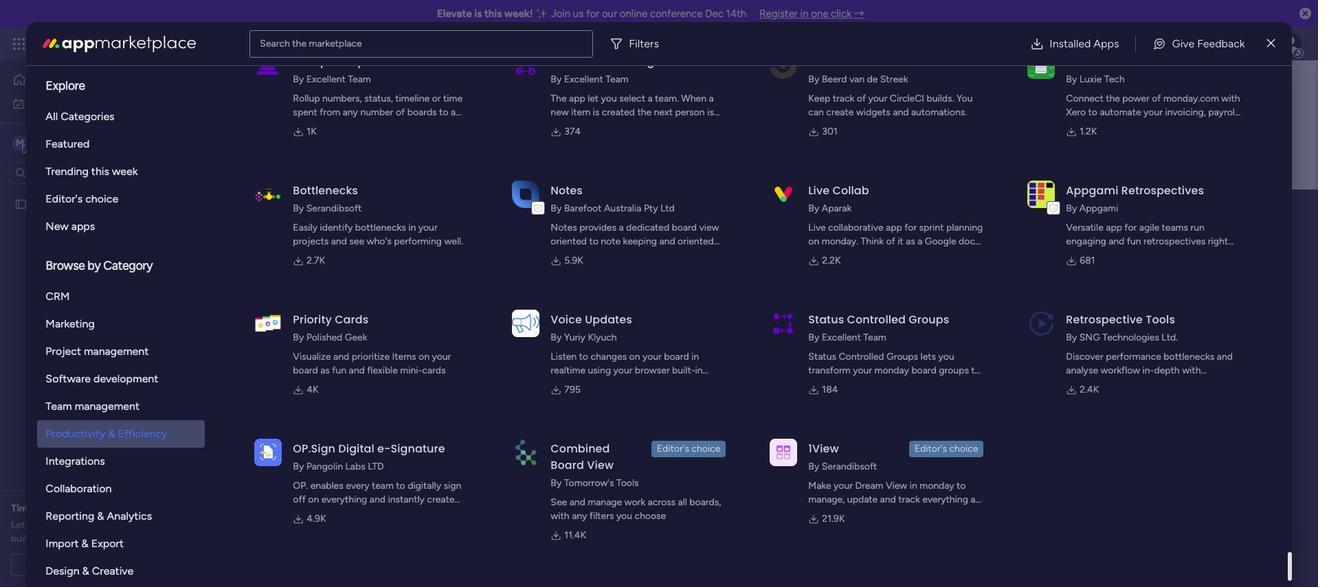 Task type: vqa. For each thing, say whether or not it's contained in the screenshot.


Task type: locate. For each thing, give the bounding box(es) containing it.
track inside the keep track of your circleci builds. you can create widgets and automations.
[[833, 93, 854, 104]]

1 vertical spatial bottlenecks
[[1164, 351, 1214, 363]]

our inside time for an expert review let our experts review what you've built so far. free of charge
[[27, 520, 41, 531]]

1 vertical spatial appgami
[[1079, 203, 1118, 214]]

rollup for numbers,
[[293, 93, 320, 104]]

0 vertical spatial controlled
[[847, 312, 906, 328]]

all
[[46, 110, 58, 123]]

click
[[831, 8, 852, 20]]

0 horizontal spatial serandibsoft
[[306, 203, 362, 214]]

create inside the keep track of your circleci builds. you can create widgets and automations.
[[826, 107, 854, 118]]

on up browser
[[629, 351, 640, 363]]

groups for status controlled groups by excellent team
[[909, 312, 949, 328]]

xero down "invite members" 'image'
[[1144, 54, 1170, 69]]

by up spent
[[293, 74, 304, 85]]

work for monday
[[111, 36, 136, 52]]

1 horizontal spatial with
[[1182, 365, 1201, 377]]

is right elevate
[[474, 8, 482, 20]]

and down connect
[[1066, 120, 1082, 132]]

editor's up make your dream view in monday to manage, update and track everything at one single place
[[915, 443, 947, 455]]

see plans button
[[222, 34, 288, 54]]

0 horizontal spatial bottlenecks
[[355, 222, 406, 234]]

creative
[[92, 565, 133, 578]]

1 vertical spatial from
[[582, 120, 602, 132]]

workspace selection element
[[13, 135, 115, 153]]

1 horizontal spatial editor's
[[657, 443, 689, 455]]

notifications image
[[1077, 37, 1091, 51]]

of down 'timeline'
[[396, 107, 405, 118]]

1 horizontal spatial choice
[[692, 443, 720, 455]]

1 vertical spatial the
[[1106, 93, 1120, 104]]

workspace image
[[13, 136, 27, 151]]

0 vertical spatial circleci
[[808, 54, 852, 69]]

& right free
[[81, 537, 88, 550]]

1 everything from the left
[[321, 494, 367, 506]]

1 vertical spatial our
[[27, 520, 41, 531]]

pty
[[644, 203, 658, 214]]

monday.com
[[1163, 93, 1219, 104], [1094, 249, 1149, 261]]

excellent inside round robin assignments by excellent team
[[564, 74, 603, 85]]

your up widgets
[[868, 93, 887, 104]]

main workspace
[[32, 136, 113, 149], [343, 195, 519, 225]]

2 vertical spatial with
[[551, 511, 569, 522]]

1 horizontal spatial from
[[582, 120, 602, 132]]

serandibsoft inside bottlenecks by serandibsoft
[[306, 203, 362, 214]]

0 vertical spatial or
[[432, 93, 441, 104]]

collab
[[832, 183, 869, 199]]

voice updates by yuriy klyuch
[[551, 312, 632, 344]]

create up are
[[427, 494, 454, 506]]

0 horizontal spatial our
[[27, 520, 41, 531]]

2 horizontal spatial excellent
[[822, 332, 861, 344]]

our left online
[[602, 8, 617, 20]]

app logo image for visualize and prioritize items on your board as fun and flexible mini-cards
[[255, 310, 282, 337]]

everything
[[321, 494, 367, 506], [922, 494, 968, 506]]

your inside connect the power of monday.com with xero to automate your invoicing, payroll and contacts.
[[1144, 107, 1163, 118]]

luxie up connect
[[1079, 74, 1102, 85]]

identify
[[320, 222, 353, 234]]

for left agile
[[1124, 222, 1137, 234]]

by up versatile
[[1066, 203, 1077, 214]]

controlled inside status controlled groups lets you transform your monday board groups to project or process stages.
[[839, 351, 884, 363]]

Search in workspace field
[[29, 165, 115, 181]]

bottlenecks
[[355, 222, 406, 234], [1164, 351, 1214, 363]]

0 vertical spatial team.
[[655, 93, 679, 104]]

0 vertical spatial tools
[[1146, 312, 1175, 328]]

1 vertical spatial work
[[46, 97, 67, 109]]

everything down every
[[321, 494, 367, 506]]

0 horizontal spatial is
[[474, 8, 482, 20]]

tools up ltd.
[[1146, 312, 1175, 328]]

and up charts
[[1217, 351, 1233, 363]]

the inside connect the power of monday.com with xero to automate your invoicing, payroll and contacts.
[[1106, 93, 1120, 104]]

review up what
[[94, 503, 124, 515]]

changes
[[591, 351, 627, 363]]

2.7k
[[307, 255, 325, 267]]

1 vertical spatial circleci
[[890, 93, 924, 104]]

you
[[957, 93, 973, 104]]

item
[[571, 107, 590, 118]]

monday.com up invoicing,
[[1163, 93, 1219, 104]]

bottlenecks by serandibsoft
[[293, 183, 362, 214]]

1 vertical spatial xero
[[1066, 107, 1086, 118]]

ltd
[[660, 203, 675, 214]]

register in one click →
[[759, 8, 865, 20]]

main
[[32, 136, 56, 149], [343, 195, 396, 225]]

circleci up beerd
[[808, 54, 852, 69]]

controlled inside 'status controlled groups by excellent team'
[[847, 312, 906, 328]]

app logo image for easily identify bottlenecks in your projects and see who's performing well.
[[255, 181, 282, 208]]

from inside the app let you select a team. when a new item is created the next person is picked from this team.
[[582, 120, 602, 132]]

explore
[[46, 78, 85, 93]]

by
[[293, 74, 304, 85], [551, 74, 562, 85], [808, 74, 819, 85], [1066, 74, 1077, 85], [293, 203, 304, 214], [551, 203, 562, 214], [808, 203, 819, 214], [1066, 203, 1077, 214], [293, 332, 304, 344], [551, 332, 562, 344], [808, 332, 819, 344], [1066, 332, 1077, 344], [293, 461, 304, 473], [808, 461, 819, 473], [551, 478, 562, 489]]

your inside make your dream view in monday to manage, update and track everything at one single place
[[834, 480, 853, 492]]

search everything image
[[1201, 37, 1215, 51]]

0 horizontal spatial or
[[432, 93, 441, 104]]

bottlenecks inside easily identify bottlenecks in your projects and see who's performing well.
[[355, 222, 406, 234]]

view right dream
[[886, 480, 907, 492]]

see for see plans
[[240, 38, 257, 49]]

lets
[[921, 351, 936, 363]]

of right power
[[1152, 93, 1161, 104]]

any inside rollup numbers, status, timeline or time spent from any number of boards to a higher level.
[[343, 107, 358, 118]]

editor's up all
[[657, 443, 689, 455]]

or right 184 on the right of the page
[[842, 379, 851, 390]]

project down transform
[[808, 379, 840, 390]]

dec
[[705, 8, 724, 20]]

contacts.
[[1084, 120, 1124, 132]]

11.4k
[[564, 530, 586, 542]]

xero inside the luxie tech for xero by luxie tech
[[1144, 54, 1170, 69]]

1 horizontal spatial create
[[826, 107, 854, 118]]

1 horizontal spatial excellent
[[564, 74, 603, 85]]

0 vertical spatial app
[[569, 93, 585, 104]]

0 horizontal spatial view
[[587, 458, 614, 473]]

0 horizontal spatial board
[[293, 365, 318, 377]]

app up item
[[569, 93, 585, 104]]

your up performing
[[418, 222, 438, 234]]

editor's for 1view
[[915, 443, 947, 455]]

1 vertical spatial status
[[808, 351, 836, 363]]

fun inside versatile app for agile teams run engaging and fun retrospectives right inside monday.com
[[1127, 236, 1141, 247]]

register
[[759, 8, 798, 20]]

1 horizontal spatial or
[[842, 379, 851, 390]]

bottlenecks inside discover performance bottlenecks and analyse workflow in-depth with animations of project history, charts and statistics.
[[1164, 351, 1214, 363]]

a right when
[[709, 93, 714, 104]]

created
[[602, 107, 635, 118]]

bottlenecks for bottlenecks
[[355, 222, 406, 234]]

2 vertical spatial work
[[624, 497, 645, 509]]

0 horizontal spatial everything
[[321, 494, 367, 506]]

status inside status controlled groups lets you transform your monday board groups to project or process stages.
[[808, 351, 836, 363]]

give feedback link
[[1142, 30, 1256, 57]]

aparak
[[822, 203, 852, 214]]

and right when
[[372, 508, 388, 520]]

1 horizontal spatial xero
[[1144, 54, 1170, 69]]

0 horizontal spatial editor's
[[46, 192, 83, 205]]

luxie
[[1066, 54, 1094, 69], [1079, 74, 1102, 85]]

work inside my work button
[[46, 97, 67, 109]]

app logo image for discover performance bottlenecks and analyse workflow in-depth with animations of project history, charts and statistics.
[[1028, 310, 1055, 337]]

main up add
[[343, 195, 396, 225]]

team. up next
[[655, 93, 679, 104]]

groups for status controlled groups lets you transform your monday board groups to project or process stages.
[[886, 351, 918, 363]]

bottlenecks up who's
[[355, 222, 406, 234]]

filters
[[589, 511, 614, 522]]

groups inside 'status controlled groups by excellent team'
[[909, 312, 949, 328]]

my work button
[[8, 92, 148, 114]]

0 vertical spatial any
[[343, 107, 358, 118]]

excellent up numbers,
[[306, 74, 345, 85]]

in-
[[1142, 365, 1154, 377]]

excellent inside rollup multiple boards by excellent team
[[306, 74, 345, 85]]

team left add to favorites "image"
[[863, 332, 886, 344]]

0 vertical spatial appgami
[[1066, 183, 1118, 199]]

app logo image
[[255, 181, 282, 208], [512, 181, 540, 208], [770, 181, 797, 208], [1028, 181, 1055, 208], [255, 310, 282, 337], [512, 310, 540, 337], [770, 310, 797, 337], [1028, 310, 1055, 337], [255, 439, 282, 466], [512, 439, 540, 466], [770, 439, 797, 466]]

recently
[[411, 310, 446, 322]]

any
[[343, 107, 358, 118], [572, 511, 587, 522]]

1 vertical spatial one
[[808, 508, 825, 520]]

& right design
[[82, 565, 89, 578]]

1 horizontal spatial the
[[637, 107, 652, 118]]

board down visualize
[[293, 365, 318, 377]]

1 vertical spatial test
[[282, 342, 301, 354]]

374
[[564, 126, 581, 137]]

the up automate
[[1106, 93, 1120, 104]]

1 vertical spatial groups
[[886, 351, 918, 363]]

a down time
[[451, 107, 456, 118]]

team inside 'status controlled groups by excellent team'
[[863, 332, 886, 344]]

by inside live collab by aparak
[[808, 203, 819, 214]]

with inside connect the power of monday.com with xero to automate your invoicing, payroll and contacts.
[[1221, 93, 1240, 104]]

charts
[[1195, 379, 1221, 390]]

performance
[[1106, 351, 1161, 363]]

monday
[[61, 36, 108, 52], [874, 365, 909, 377], [920, 480, 954, 492]]

0 horizontal spatial choice
[[85, 192, 118, 205]]

editor's for combined board view
[[657, 443, 689, 455]]

visualize and prioritize items on your board as fun and flexible mini-cards
[[293, 351, 451, 377]]

editor's choice up apps
[[46, 192, 118, 205]]

workflow
[[1101, 365, 1140, 377]]

monday up stages.
[[874, 365, 909, 377]]

for left an
[[35, 503, 48, 515]]

robin
[[590, 54, 621, 69]]

boards inside rollup multiple boards by excellent team
[[378, 54, 417, 69]]

0 vertical spatial boards
[[378, 54, 417, 69]]

project inside status controlled groups lets you transform your monday board groups to project or process stages.
[[808, 379, 840, 390]]

performing
[[394, 236, 442, 247]]

0 vertical spatial one
[[811, 8, 828, 20]]

a inside button
[[87, 559, 92, 571]]

1 vertical spatial with
[[1182, 365, 1201, 377]]

rollup inside rollup multiple boards by excellent team
[[293, 54, 328, 69]]

by up op.
[[293, 461, 304, 473]]

on inside visualize and prioritize items on your board as fun and flexible mini-cards
[[419, 351, 430, 363]]

fun inside visualize and prioritize items on your board as fun and flexible mini-cards
[[332, 365, 346, 377]]

1 vertical spatial or
[[842, 379, 851, 390]]

e-
[[377, 441, 391, 457]]

easily identify bottlenecks in your projects and see who's performing well.
[[293, 222, 463, 247]]

and inside connect the power of monday.com with xero to automate your invoicing, payroll and contacts.
[[1066, 120, 1082, 132]]

0 horizontal spatial monday.com
[[1094, 249, 1149, 261]]

and down identify
[[331, 236, 347, 247]]

and inside make your dream view in monday to manage, update and track everything at one single place
[[880, 494, 896, 506]]

team down multiple
[[348, 74, 371, 85]]

0 horizontal spatial work
[[46, 97, 67, 109]]

rollup multiple boards by excellent team
[[293, 54, 417, 85]]

controlled for status controlled groups lets you transform your monday board groups to project or process stages.
[[839, 351, 884, 363]]

app logo image for status controlled groups lets you transform your monday board groups to project or process stages.
[[770, 310, 797, 337]]

test list box
[[0, 190, 175, 401]]

app right versatile
[[1106, 222, 1122, 234]]

any for from
[[343, 107, 358, 118]]

a
[[648, 93, 653, 104], [709, 93, 714, 104], [451, 107, 456, 118], [87, 559, 92, 571]]

0 horizontal spatial fun
[[332, 365, 346, 377]]

to inside make your dream view in monday to manage, update and track everything at one single place
[[957, 480, 966, 492]]

versatile
[[1066, 222, 1103, 234]]

add to favorites image
[[888, 341, 901, 354]]

integrations
[[46, 455, 105, 468]]

1 horizontal spatial monday.com
[[1163, 93, 1219, 104]]

flexible
[[367, 365, 398, 377]]

0 horizontal spatial test
[[32, 198, 50, 210]]

any inside see and manage work across all boards, with any filters you choose
[[572, 511, 587, 522]]

of down workflow
[[1115, 379, 1124, 390]]

0 horizontal spatial excellent
[[306, 74, 345, 85]]

excellent inside 'status controlled groups by excellent team'
[[822, 332, 861, 344]]

or inside status controlled groups lets you transform your monday board groups to project or process stages.
[[842, 379, 851, 390]]

2 horizontal spatial work
[[624, 497, 645, 509]]

xero down connect
[[1066, 107, 1086, 118]]

everything left the at
[[922, 494, 968, 506]]

1 vertical spatial app
[[1106, 222, 1122, 234]]

option
[[0, 192, 175, 194]]

0 horizontal spatial on
[[308, 494, 319, 506]]

expert
[[63, 503, 92, 515]]

by inside the luxie tech for xero by luxie tech
[[1066, 74, 1077, 85]]

team inside rollup multiple boards by excellent team
[[348, 74, 371, 85]]

in up performing
[[408, 222, 416, 234]]

for inside the luxie tech for xero by luxie tech
[[1126, 54, 1142, 69]]

main workspace up description
[[343, 195, 519, 225]]

2 rollup from the top
[[293, 93, 320, 104]]

of inside rollup numbers, status, timeline or time spent from any number of boards to a higher level.
[[396, 107, 405, 118]]

1 horizontal spatial board
[[664, 351, 689, 363]]

1 vertical spatial luxie
[[1079, 74, 1102, 85]]

statistics.
[[1066, 392, 1107, 404]]

circleci inside circleci by beerd van de streek
[[808, 54, 852, 69]]

bottlenecks
[[293, 183, 358, 199]]

project for retrospective
[[1127, 379, 1158, 390]]

0 vertical spatial management
[[139, 36, 214, 52]]

for down "invite members" 'image'
[[1126, 54, 1142, 69]]

of
[[857, 93, 866, 104], [1152, 93, 1161, 104], [396, 107, 405, 118], [1115, 379, 1124, 390], [82, 533, 91, 545]]

your inside the keep track of your circleci builds. you can create widgets and automations.
[[868, 93, 887, 104]]

2 everything from the left
[[922, 494, 968, 506]]

team. down 'created'
[[623, 120, 647, 132]]

app inside versatile app for agile teams run engaging and fun retrospectives right inside monday.com
[[1106, 222, 1122, 234]]

groups
[[909, 312, 949, 328], [886, 351, 918, 363]]

choice down trending this week
[[85, 192, 118, 205]]

editor's choice for 1view
[[915, 443, 978, 455]]

1 vertical spatial rollup
[[293, 93, 320, 104]]

to inside rollup numbers, status, timeline or time spent from any number of boards to a higher level.
[[439, 107, 448, 118]]

1 horizontal spatial tools
[[1146, 312, 1175, 328]]

app for round
[[569, 93, 585, 104]]

bottlenecks for retrospective tools
[[1164, 351, 1214, 363]]

groups inside status controlled groups lets you transform your monday board groups to project or process stages.
[[886, 351, 918, 363]]

0 horizontal spatial app
[[569, 93, 585, 104]]

new apps
[[46, 220, 95, 233]]

editor's choice
[[46, 192, 118, 205], [657, 443, 720, 455], [915, 443, 978, 455]]

1 vertical spatial see
[[551, 497, 567, 509]]

main right workspace image
[[32, 136, 56, 149]]

test inside test list box
[[32, 198, 50, 210]]

in right register
[[800, 8, 808, 20]]

excellent for status
[[822, 332, 861, 344]]

0 horizontal spatial the
[[292, 37, 307, 49]]

from
[[320, 107, 340, 118], [582, 120, 602, 132]]

groups left lets
[[886, 351, 918, 363]]

one down manage,
[[808, 508, 825, 520]]

fun down agile
[[1127, 236, 1141, 247]]

feedback
[[1197, 37, 1245, 50]]

to
[[439, 107, 448, 118], [1088, 107, 1097, 118], [579, 351, 588, 363], [971, 365, 980, 377], [396, 480, 405, 492], [957, 480, 966, 492]]

excellent for round
[[564, 74, 603, 85]]

by down notes
[[551, 203, 562, 214]]

1 project from the left
[[808, 379, 840, 390]]

0 horizontal spatial editor's choice
[[46, 192, 118, 205]]

app logo image for op. enables every team to digitally sign off on everything and instantly create agreements when and where they are needed
[[255, 439, 282, 466]]

with up payroll
[[1221, 93, 1240, 104]]

app for appgami
[[1106, 222, 1122, 234]]

0 vertical spatial work
[[111, 36, 136, 52]]

choice up boards,
[[692, 443, 720, 455]]

experts
[[44, 520, 76, 531]]

0 horizontal spatial with
[[551, 511, 569, 522]]

1 vertical spatial main
[[343, 195, 396, 225]]

1 vertical spatial monday
[[874, 365, 909, 377]]

xero
[[1144, 54, 1170, 69], [1066, 107, 1086, 118]]

see inside button
[[240, 38, 257, 49]]

1 horizontal spatial app
[[1106, 222, 1122, 234]]

retrospective tools by sng technologies ltd.
[[1066, 312, 1178, 344]]

by down "live"
[[808, 203, 819, 214]]

digital
[[338, 441, 374, 457]]

by inside rollup multiple boards by excellent team
[[293, 74, 304, 85]]

0 vertical spatial tech
[[1097, 54, 1124, 69]]

with up history,
[[1182, 365, 1201, 377]]

2 status from the top
[[808, 351, 836, 363]]

is right 'person'
[[707, 107, 714, 118]]

monday inside status controlled groups lets you transform your monday board groups to project or process stages.
[[874, 365, 909, 377]]

status for status controlled groups by excellent team
[[808, 312, 844, 328]]

a down import & export
[[87, 559, 92, 571]]

0 horizontal spatial circleci
[[808, 54, 852, 69]]

mini-
[[400, 365, 422, 377]]

with
[[1221, 93, 1240, 104], [1182, 365, 1201, 377], [551, 511, 569, 522]]

0 vertical spatial from
[[320, 107, 340, 118]]

team inside round robin assignments by excellent team
[[606, 74, 629, 85]]

1 horizontal spatial main workspace
[[343, 195, 519, 225]]

& left efficiency
[[108, 427, 115, 440]]

your down power
[[1144, 107, 1163, 118]]

rollup numbers, status, timeline or time spent from any number of boards to a higher level.
[[293, 93, 463, 132]]

browse
[[46, 258, 85, 274]]

1 horizontal spatial any
[[572, 511, 587, 522]]

invite members image
[[1137, 37, 1151, 51]]

excellent up let
[[564, 74, 603, 85]]

1 horizontal spatial circleci
[[890, 93, 924, 104]]

1 horizontal spatial everything
[[922, 494, 968, 506]]

this down 'created'
[[605, 120, 620, 132]]

0 horizontal spatial project
[[808, 379, 840, 390]]

status inside 'status controlled groups by excellent team'
[[808, 312, 844, 328]]

test left polished
[[282, 342, 301, 354]]

person
[[675, 107, 705, 118]]

1 rollup from the top
[[293, 54, 328, 69]]

2 project from the left
[[1127, 379, 1158, 390]]

tools up see and manage work across all boards, with any filters you choose
[[616, 478, 639, 489]]

project inside discover performance bottlenecks and analyse workflow in-depth with animations of project history, charts and statistics.
[[1127, 379, 1158, 390]]

one inside make your dream view in monday to manage, update and track everything at one single place
[[808, 508, 825, 520]]

monday.com down engaging
[[1094, 249, 1149, 261]]

board
[[551, 458, 584, 473]]

they
[[420, 508, 439, 520]]

tech down inbox image at the right of page
[[1097, 54, 1124, 69]]

you right let
[[601, 93, 617, 104]]

2 vertical spatial monday
[[920, 480, 954, 492]]

2 vertical spatial management
[[75, 400, 139, 413]]

by up the
[[551, 74, 562, 85]]

4.9k
[[307, 513, 326, 525]]

your up browser
[[642, 351, 662, 363]]

on right off
[[308, 494, 319, 506]]

2 horizontal spatial the
[[1106, 93, 1120, 104]]

software development
[[46, 372, 158, 386]]

your
[[868, 93, 887, 104], [1144, 107, 1163, 118], [418, 222, 438, 234], [432, 351, 451, 363], [642, 351, 662, 363], [613, 365, 633, 377], [853, 365, 872, 377], [834, 480, 853, 492]]

test right public board icon
[[32, 198, 50, 210]]

editor's choice up the at
[[915, 443, 978, 455]]

or left time
[[432, 93, 441, 104]]

2 horizontal spatial choice
[[949, 443, 978, 455]]

on up cards
[[419, 351, 430, 363]]

0 vertical spatial xero
[[1144, 54, 1170, 69]]

0 vertical spatial monday
[[61, 36, 108, 52]]

0 vertical spatial status
[[808, 312, 844, 328]]

0 vertical spatial rollup
[[293, 54, 328, 69]]

status controlled groups by excellent team
[[808, 312, 949, 344]]

off
[[293, 494, 306, 506]]

by up connect
[[1066, 74, 1077, 85]]

the inside the app let you select a team. when a new item is created the next person is picked from this team.
[[637, 107, 652, 118]]

& for creative
[[82, 565, 89, 578]]

with up 11.4k
[[551, 511, 569, 522]]

1 vertical spatial management
[[84, 345, 149, 358]]

excellent for rollup
[[306, 74, 345, 85]]

work up home button
[[111, 36, 136, 52]]

combined
[[551, 441, 610, 457]]

board inside visualize and prioritize items on your board as fun and flexible mini-cards
[[293, 365, 318, 377]]

select product image
[[12, 37, 26, 51]]

work inside see and manage work across all boards, with any filters you choose
[[624, 497, 645, 509]]

barefoot
[[564, 203, 602, 214]]

track right update on the bottom
[[898, 494, 920, 506]]

app inside the app let you select a team. when a new item is created the next person is picked from this team.
[[569, 93, 585, 104]]

1 horizontal spatial on
[[419, 351, 430, 363]]

brad klo image
[[1280, 33, 1302, 55]]

help image
[[1231, 37, 1245, 51]]

1 horizontal spatial work
[[111, 36, 136, 52]]

by inside voice updates by yuriy klyuch
[[551, 332, 562, 344]]

2 horizontal spatial editor's
[[915, 443, 947, 455]]

1 vertical spatial fun
[[332, 365, 346, 377]]

choice up the at
[[949, 443, 978, 455]]

you inside the app let you select a team. when a new item is created the next person is picked from this team.
[[601, 93, 617, 104]]

new
[[551, 107, 569, 118]]

1 horizontal spatial test
[[282, 342, 301, 354]]

1 status from the top
[[808, 312, 844, 328]]

app logo image for see and manage work across all boards, with any filters you choose
[[512, 439, 540, 466]]

0 vertical spatial test
[[32, 198, 50, 210]]

board down lets
[[911, 365, 936, 377]]

and down 'tomorrow's'
[[569, 497, 585, 509]]

of right free
[[82, 533, 91, 545]]

circleci inside the keep track of your circleci builds. you can create widgets and automations.
[[890, 93, 924, 104]]

0 vertical spatial fun
[[1127, 236, 1141, 247]]

this right recently
[[458, 310, 474, 322]]

fun
[[1127, 236, 1141, 247], [332, 365, 346, 377]]

and inside versatile app for agile teams run engaging and fun retrospectives right inside monday.com
[[1109, 236, 1124, 247]]

public board image
[[14, 198, 27, 211]]

manage,
[[808, 494, 845, 506]]

0 vertical spatial with
[[1221, 93, 1240, 104]]

the right search
[[292, 37, 307, 49]]

everything inside make your dream view in monday to manage, update and track everything at one single place
[[922, 494, 968, 506]]

team.
[[655, 93, 679, 104], [623, 120, 647, 132]]

1 vertical spatial tools
[[616, 478, 639, 489]]

op.sign digital e-signature by pangolin labs ltd
[[293, 441, 445, 473]]

or
[[432, 93, 441, 104], [842, 379, 851, 390]]

by down priority
[[293, 332, 304, 344]]

give feedback button
[[1142, 30, 1256, 57]]

main workspace inside workspace selection element
[[32, 136, 113, 149]]

main workspace down all categories
[[32, 136, 113, 149]]

your down by serandibsoft
[[834, 480, 853, 492]]



Task type: describe. For each thing, give the bounding box(es) containing it.
and inside see and manage work across all boards, with any filters you choose
[[569, 497, 585, 509]]

monday.com inside connect the power of monday.com with xero to automate your invoicing, payroll and contacts.
[[1163, 93, 1219, 104]]

home
[[32, 74, 58, 85]]

of inside discover performance bottlenecks and analyse workflow in-depth with animations of project history, charts and statistics.
[[1115, 379, 1124, 390]]

in up built-
[[691, 351, 699, 363]]

1 horizontal spatial is
[[593, 107, 599, 118]]

see plans
[[240, 38, 282, 49]]

project management
[[46, 345, 149, 358]]

collaboration
[[46, 482, 112, 495]]

& for efficiency
[[108, 427, 115, 440]]

0 horizontal spatial monday
[[61, 36, 108, 52]]

this left week!
[[484, 8, 502, 20]]

for right us
[[586, 8, 599, 20]]

by up make
[[808, 461, 819, 473]]

by inside notes by barefoot australia pty ltd
[[551, 203, 562, 214]]

for inside time for an expert review let our experts review what you've built so far. free of charge
[[35, 503, 48, 515]]

see for see and manage work across all boards, with any filters you choose
[[551, 497, 567, 509]]

process
[[853, 379, 887, 390]]

of inside the keep track of your circleci builds. you can create widgets and automations.
[[857, 93, 866, 104]]

technologies
[[1102, 332, 1159, 344]]

0 vertical spatial luxie
[[1066, 54, 1094, 69]]

from inside rollup numbers, status, timeline or time spent from any number of boards to a higher level.
[[320, 107, 340, 118]]

notes
[[551, 183, 583, 199]]

board inside listen to changes on your board in realtime using your browser built-in text-to-speech
[[664, 351, 689, 363]]

team down software
[[46, 400, 72, 413]]

track inside make your dream view in monday to manage, update and track everything at one single place
[[898, 494, 920, 506]]

meeting
[[95, 559, 130, 571]]

with inside discover performance bottlenecks and analyse workflow in-depth with animations of project history, charts and statistics.
[[1182, 365, 1201, 377]]

2.4k
[[1080, 384, 1099, 396]]

analytics
[[107, 510, 152, 523]]

create inside op. enables every team to digitally sign off on everything and instantly create agreements when and where they are needed
[[427, 494, 454, 506]]

in inside easily identify bottlenecks in your projects and see who's performing well.
[[408, 222, 416, 234]]

and down team
[[370, 494, 385, 506]]

number
[[360, 107, 393, 118]]

to-
[[573, 379, 586, 390]]

realtime
[[551, 365, 586, 377]]

to inside status controlled groups lets you transform your monday board groups to project or process stages.
[[971, 365, 980, 377]]

0 horizontal spatial tools
[[616, 478, 639, 489]]

Main workspace field
[[339, 195, 1262, 225]]

the for search
[[292, 37, 307, 49]]

visited
[[380, 310, 408, 322]]

depth
[[1154, 365, 1180, 377]]

as
[[320, 365, 330, 377]]

instantly
[[388, 494, 425, 506]]

speech
[[586, 379, 619, 390]]

1 vertical spatial team.
[[623, 120, 647, 132]]

in inside make your dream view in monday to manage, update and track everything at one single place
[[910, 480, 917, 492]]

by tomorrow's tools
[[551, 478, 639, 489]]

add workspace description
[[342, 228, 459, 240]]

team for controlled
[[863, 332, 886, 344]]

enables
[[310, 480, 343, 492]]

voice
[[551, 312, 582, 328]]

sign
[[444, 480, 461, 492]]

4k
[[307, 384, 319, 396]]

notes by barefoot australia pty ltd
[[551, 183, 675, 214]]

and inside easily identify bottlenecks in your projects and see who's performing well.
[[331, 236, 347, 247]]

by inside retrospective tools by sng technologies ltd.
[[1066, 332, 1077, 344]]

test link
[[239, 329, 919, 368]]

& for export
[[81, 537, 88, 550]]

give feedback
[[1172, 37, 1245, 50]]

and right charts
[[1224, 379, 1240, 390]]

the for connect
[[1106, 93, 1120, 104]]

to inside listen to changes on your board in realtime using your browser built-in text-to-speech
[[579, 351, 588, 363]]

charge
[[94, 533, 123, 545]]

free
[[61, 533, 80, 545]]

this left week
[[91, 165, 109, 178]]

app logo image for listen to changes on your board in realtime using your browser built-in text-to-speech
[[512, 310, 540, 337]]

by inside priority cards by polished geek
[[293, 332, 304, 344]]

development
[[93, 372, 158, 386]]

1 vertical spatial main workspace
[[343, 195, 519, 225]]

main inside workspace selection element
[[32, 136, 56, 149]]

klyuch
[[588, 332, 617, 344]]

invoicing,
[[1165, 107, 1206, 118]]

controlled for status controlled groups by excellent team
[[847, 312, 906, 328]]

m
[[16, 137, 24, 149]]

you left visited
[[362, 310, 378, 322]]

1 horizontal spatial serandibsoft
[[822, 461, 877, 473]]

of inside connect the power of monday.com with xero to automate your invoicing, payroll and contacts.
[[1152, 93, 1161, 104]]

automations.
[[911, 107, 967, 118]]

monday inside make your dream view in monday to manage, update and track everything at one single place
[[920, 480, 954, 492]]

ltd.
[[1162, 332, 1178, 344]]

dashboards
[[309, 310, 359, 322]]

management for project management
[[84, 345, 149, 358]]

you inside see and manage work across all boards, with any filters you choose
[[616, 511, 632, 522]]

browse by category
[[46, 258, 153, 274]]

1 vertical spatial tech
[[1104, 74, 1125, 85]]

0 vertical spatial review
[[94, 503, 124, 515]]

time for an expert review let our experts review what you've built so far. free of charge
[[11, 503, 161, 545]]

view inside make your dream view in monday to manage, update and track everything at one single place
[[886, 480, 907, 492]]

0 vertical spatial our
[[602, 8, 617, 20]]

schedule a meeting button
[[11, 555, 164, 577]]

payroll
[[1208, 107, 1237, 118]]

by inside 'status controlled groups by excellent team'
[[808, 332, 819, 344]]

0 horizontal spatial boards
[[259, 310, 289, 322]]

by inside round robin assignments by excellent team
[[551, 74, 562, 85]]

by down board at the left of the page
[[551, 478, 562, 489]]

single
[[827, 508, 852, 520]]

by inside bottlenecks by serandibsoft
[[293, 203, 304, 214]]

projects
[[293, 236, 329, 247]]

for inside versatile app for agile teams run engaging and fun retrospectives right inside monday.com
[[1124, 222, 1137, 234]]

week!
[[504, 8, 533, 20]]

combined board view
[[551, 441, 614, 473]]

project for status
[[808, 379, 840, 390]]

management for team management
[[75, 400, 139, 413]]

de
[[867, 74, 878, 85]]

choice for combined board view
[[692, 443, 720, 455]]

your down changes
[[613, 365, 633, 377]]

1 vertical spatial review
[[78, 520, 107, 531]]

appgami retrospectives by appgami
[[1066, 183, 1204, 214]]

keep
[[808, 93, 830, 104]]

monday work management
[[61, 36, 214, 52]]

fun for retrospectives
[[1127, 236, 1141, 247]]

test inside "test" link
[[282, 342, 301, 354]]

new
[[46, 220, 69, 233]]

view inside combined board view
[[587, 458, 614, 473]]

using
[[588, 365, 611, 377]]

inbox image
[[1107, 37, 1121, 51]]

by inside circleci by beerd van de streek
[[808, 74, 819, 85]]

conference
[[650, 8, 703, 20]]

dapulse x slim image
[[1267, 35, 1275, 52]]

681
[[1080, 255, 1095, 267]]

discover performance bottlenecks and analyse workflow in-depth with animations of project history, charts and statistics.
[[1066, 351, 1240, 404]]

search
[[260, 37, 290, 49]]

when
[[347, 508, 370, 520]]

your inside visualize and prioritize items on your board as fun and flexible mini-cards
[[432, 351, 451, 363]]

my
[[30, 97, 43, 109]]

& for analytics
[[97, 510, 104, 523]]

of inside time for an expert review let our experts review what you've built so far. free of charge
[[82, 533, 91, 545]]

to inside connect the power of monday.com with xero to automate your invoicing, payroll and contacts.
[[1088, 107, 1097, 118]]

by
[[87, 258, 101, 274]]

tools inside retrospective tools by sng technologies ltd.
[[1146, 312, 1175, 328]]

board inside status controlled groups lets you transform your monday board groups to project or process stages.
[[911, 365, 936, 377]]

a right select
[[648, 93, 653, 104]]

round robin assignments by excellent team
[[551, 54, 697, 85]]

choice for 1view
[[949, 443, 978, 455]]

status for status controlled groups lets you transform your monday board groups to project or process stages.
[[808, 351, 836, 363]]

to inside op. enables every team to digitally sign off on everything and instantly create agreements when and where they are needed
[[396, 480, 405, 492]]

a inside rollup numbers, status, timeline or time spent from any number of boards to a higher level.
[[451, 107, 456, 118]]

op.sign
[[293, 441, 335, 457]]

engaging
[[1066, 236, 1106, 247]]

app logo image for make your dream view in monday to manage, update and track everything at one single place
[[770, 439, 797, 466]]

apps image
[[1168, 37, 1181, 51]]

rollup for multiple
[[293, 54, 328, 69]]

design & creative
[[46, 565, 133, 578]]

keep track of your circleci builds. you can create widgets and automations.
[[808, 93, 973, 118]]

cards
[[335, 312, 369, 328]]

import
[[46, 537, 79, 550]]

signature
[[391, 441, 445, 457]]

in right recently
[[448, 310, 456, 322]]

2 horizontal spatial is
[[707, 107, 714, 118]]

australia
[[604, 203, 641, 214]]

1 horizontal spatial main
[[343, 195, 396, 225]]

visualize
[[293, 351, 331, 363]]

time
[[11, 503, 33, 515]]

in right browser
[[695, 365, 703, 377]]

schedule a meeting
[[45, 559, 130, 571]]

timeline
[[395, 93, 430, 104]]

work for my
[[46, 97, 67, 109]]

give
[[1172, 37, 1194, 50]]

agile
[[1139, 222, 1159, 234]]

and up polished
[[291, 310, 307, 322]]

items
[[392, 351, 416, 363]]

your inside easily identify bottlenecks in your projects and see who's performing well.
[[418, 222, 438, 234]]

transform
[[808, 365, 851, 377]]

live
[[808, 183, 830, 199]]

status,
[[364, 93, 393, 104]]

or inside rollup numbers, status, timeline or time spent from any number of boards to a higher level.
[[432, 93, 441, 104]]

✨
[[535, 8, 549, 20]]

with inside see and manage work across all boards, with any filters you choose
[[551, 511, 569, 522]]

and inside the keep track of your circleci builds. you can create widgets and automations.
[[893, 107, 909, 118]]

→
[[854, 8, 865, 20]]

the app let you select a team. when a new item is created the next person is picked from this team.
[[551, 93, 714, 132]]

1.2k
[[1080, 126, 1097, 137]]

and down geek
[[333, 351, 349, 363]]

everything inside op. enables every team to digitally sign off on everything and instantly create agreements when and where they are needed
[[321, 494, 367, 506]]

labs
[[345, 461, 365, 473]]

you inside status controlled groups lets you transform your monday board groups to project or process stages.
[[938, 351, 954, 363]]

your inside status controlled groups lets you transform your monday board groups to project or process stages.
[[853, 365, 872, 377]]

trending
[[46, 165, 89, 178]]

and down the prioritize
[[349, 365, 365, 377]]

marketing
[[46, 317, 95, 331]]

team for multiple
[[348, 74, 371, 85]]

luxie tech for xero by luxie tech
[[1066, 54, 1170, 85]]

monday.com inside versatile app for agile teams run engaging and fun retrospectives right inside monday.com
[[1094, 249, 1149, 261]]

this inside the app let you select a team. when a new item is created the next person is picked from this team.
[[605, 120, 620, 132]]

editor's choice for combined board view
[[657, 443, 720, 455]]

by inside the 'op.sign digital e-signature by pangolin labs ltd'
[[293, 461, 304, 473]]

by inside appgami retrospectives by appgami
[[1066, 203, 1077, 214]]

description
[[410, 228, 459, 240]]

team for robin
[[606, 74, 629, 85]]

make your dream view in monday to manage, update and track everything at one single place
[[808, 480, 979, 520]]

1 horizontal spatial team.
[[655, 93, 679, 104]]

on inside listen to changes on your board in realtime using your browser built-in text-to-speech
[[629, 351, 640, 363]]

fun for cards
[[332, 365, 346, 377]]

all categories
[[46, 110, 114, 123]]

xero inside connect the power of monday.com with xero to automate your invoicing, payroll and contacts.
[[1066, 107, 1086, 118]]

boards,
[[689, 497, 721, 509]]

across
[[648, 497, 676, 509]]

any for with
[[572, 511, 587, 522]]

apps marketplace image
[[43, 35, 196, 52]]

digitally
[[408, 480, 441, 492]]

on inside op. enables every team to digitally sign off on everything and instantly create agreements when and where they are needed
[[308, 494, 319, 506]]



